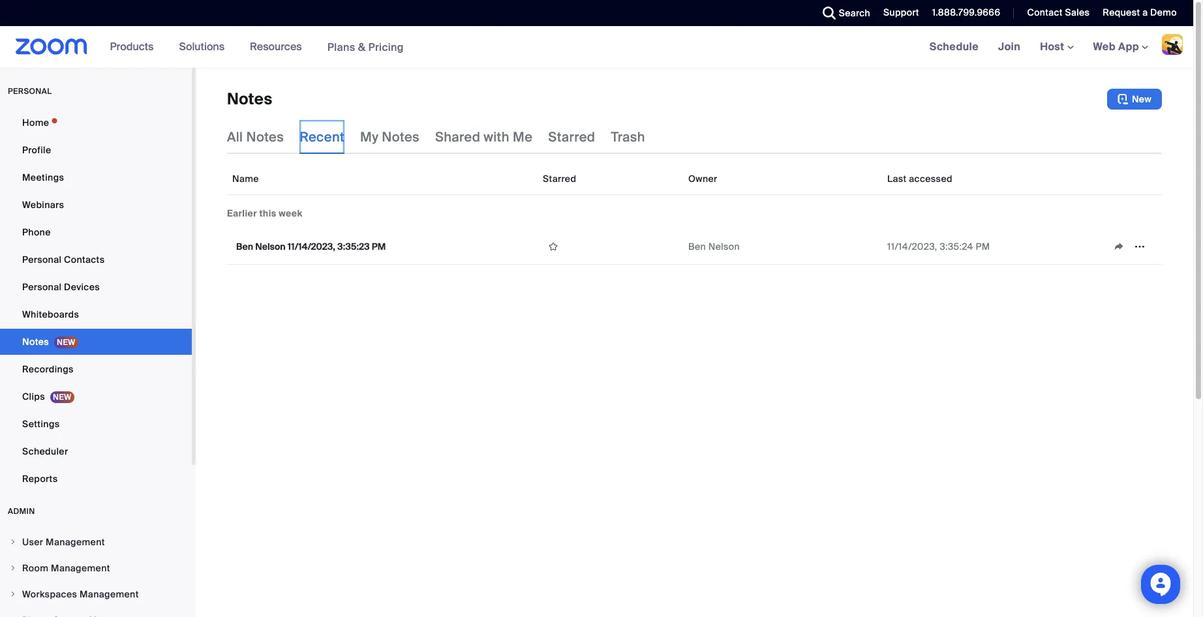 Task type: vqa. For each thing, say whether or not it's contained in the screenshot.
'Meeting'
no



Task type: describe. For each thing, give the bounding box(es) containing it.
more options for ben nelson 11/14/2023, 3:35:23 pm image
[[1130, 241, 1151, 253]]

ben nelson 11/14/2023, 3:35:23 pm button
[[232, 238, 390, 255]]

recent
[[300, 129, 345, 146]]

banner containing products
[[0, 26, 1194, 69]]

sales
[[1065, 7, 1090, 18]]

settings
[[22, 418, 60, 430]]

all
[[227, 129, 243, 146]]

3:35:24
[[940, 241, 974, 253]]

ben nelson
[[689, 241, 740, 253]]

pricing
[[368, 40, 404, 54]]

scheduler
[[22, 446, 68, 457]]

user
[[22, 536, 43, 548]]

personal contacts
[[22, 254, 105, 266]]

3:35:23
[[337, 241, 370, 253]]

plans & pricing
[[327, 40, 404, 54]]

profile picture image
[[1162, 34, 1183, 55]]

request a demo
[[1103, 7, 1177, 18]]

this
[[259, 208, 276, 219]]

workspaces management
[[22, 589, 139, 600]]

clips
[[22, 391, 45, 403]]

demo
[[1151, 7, 1177, 18]]

host
[[1040, 40, 1067, 54]]

contact
[[1028, 7, 1063, 18]]

personal for personal contacts
[[22, 254, 62, 266]]

personal devices link
[[0, 274, 192, 300]]

2 11/14/2023, from the left
[[888, 241, 938, 253]]

resources
[[250, 40, 302, 54]]

web
[[1093, 40, 1116, 54]]

right image
[[9, 538, 17, 546]]

shared
[[435, 129, 480, 146]]

room
[[22, 563, 49, 574]]

home
[[22, 117, 49, 129]]

starred inside tabs of all notes page tab list
[[548, 129, 595, 146]]

personal
[[8, 86, 52, 97]]

room management menu item
[[0, 556, 192, 581]]

ben nelson 11/14/2023, 3:35:23 pm
[[236, 241, 386, 253]]

owner
[[689, 173, 718, 185]]

notes inside personal menu menu
[[22, 336, 49, 348]]

settings link
[[0, 411, 192, 437]]

meetings
[[22, 172, 64, 183]]

ben for ben nelson 11/14/2023, 3:35:23 pm
[[236, 241, 253, 253]]

share image
[[1109, 241, 1130, 253]]

management for workspaces management
[[80, 589, 139, 600]]

my
[[360, 129, 379, 146]]

with
[[484, 129, 510, 146]]

join
[[999, 40, 1021, 54]]

right image for room management
[[9, 565, 17, 572]]

schedule link
[[920, 26, 989, 68]]

devices
[[64, 281, 100, 293]]

1.888.799.9666
[[932, 7, 1001, 18]]

a
[[1143, 7, 1148, 18]]

accessed
[[909, 173, 953, 185]]

admin
[[8, 506, 35, 517]]

recordings link
[[0, 356, 192, 382]]

last
[[888, 173, 907, 185]]

11/14/2023, 3:35:24 pm
[[888, 241, 990, 253]]

web app button
[[1093, 40, 1149, 54]]

room management
[[22, 563, 110, 574]]

ben nelson 11/14/2023, 3:35:23 pm unstarred image
[[543, 241, 564, 253]]

scheduler link
[[0, 439, 192, 465]]

host button
[[1040, 40, 1074, 54]]

right image for workspaces management
[[9, 591, 17, 598]]

webinars
[[22, 199, 64, 211]]



Task type: locate. For each thing, give the bounding box(es) containing it.
1 horizontal spatial 11/14/2023,
[[888, 241, 938, 253]]

management up workspaces management
[[51, 563, 110, 574]]

0 vertical spatial management
[[46, 536, 105, 548]]

1 pm from the left
[[372, 241, 386, 253]]

right image inside the workspaces management menu item
[[9, 591, 17, 598]]

personal down phone
[[22, 254, 62, 266]]

plans
[[327, 40, 355, 54]]

2 right image from the top
[[9, 591, 17, 598]]

search
[[839, 7, 871, 19]]

recordings
[[22, 364, 74, 375]]

&
[[358, 40, 366, 54]]

my notes
[[360, 129, 420, 146]]

management for room management
[[51, 563, 110, 574]]

11/14/2023,
[[288, 241, 335, 253], [888, 241, 938, 253]]

pm right 3:35:24
[[976, 241, 990, 253]]

1.888.799.9666 button
[[923, 0, 1004, 26], [932, 7, 1001, 18]]

whiteboards link
[[0, 302, 192, 328]]

11/14/2023, inside button
[[288, 241, 335, 253]]

search button
[[813, 0, 874, 26]]

tabs of all notes page tab list
[[227, 120, 645, 154]]

contacts
[[64, 254, 105, 266]]

management down room management menu item
[[80, 589, 139, 600]]

0 vertical spatial right image
[[9, 565, 17, 572]]

meetings link
[[0, 164, 192, 191]]

2 vertical spatial management
[[80, 589, 139, 600]]

notes
[[227, 89, 273, 109], [246, 129, 284, 146], [382, 129, 420, 146], [22, 336, 49, 348]]

1 horizontal spatial nelson
[[709, 241, 740, 253]]

notes up recordings
[[22, 336, 49, 348]]

1 vertical spatial right image
[[9, 591, 17, 598]]

1 personal from the top
[[22, 254, 62, 266]]

11/14/2023, left 3:35:24
[[888, 241, 938, 253]]

profile
[[22, 144, 51, 156]]

join link
[[989, 26, 1031, 68]]

solutions button
[[179, 26, 230, 68]]

2 ben from the left
[[689, 241, 706, 253]]

0 vertical spatial starred
[[548, 129, 595, 146]]

plans & pricing link
[[327, 40, 404, 54], [327, 40, 404, 54]]

shared with me
[[435, 129, 533, 146]]

reports link
[[0, 466, 192, 492]]

contact sales link
[[1018, 0, 1093, 26], [1028, 7, 1090, 18]]

earlier this week
[[227, 208, 303, 219]]

resources button
[[250, 26, 308, 68]]

nelson
[[255, 241, 286, 253], [709, 241, 740, 253]]

1 right image from the top
[[9, 565, 17, 572]]

1 nelson from the left
[[255, 241, 286, 253]]

notes up all notes
[[227, 89, 273, 109]]

right image
[[9, 565, 17, 572], [9, 591, 17, 598]]

pm right 3:35:23
[[372, 241, 386, 253]]

profile link
[[0, 137, 192, 163]]

0 horizontal spatial 11/14/2023,
[[288, 241, 335, 253]]

management
[[46, 536, 105, 548], [51, 563, 110, 574], [80, 589, 139, 600]]

whiteboards
[[22, 309, 79, 320]]

0 vertical spatial personal
[[22, 254, 62, 266]]

1 horizontal spatial ben
[[689, 241, 706, 253]]

solutions
[[179, 40, 225, 54]]

webinars link
[[0, 192, 192, 218]]

request
[[1103, 7, 1140, 18]]

earlier
[[227, 208, 257, 219]]

last accessed
[[888, 173, 953, 185]]

contact sales
[[1028, 7, 1090, 18]]

ben for ben nelson
[[689, 241, 706, 253]]

week
[[279, 208, 303, 219]]

me
[[513, 129, 533, 146]]

personal contacts link
[[0, 247, 192, 273]]

web app
[[1093, 40, 1139, 54]]

1 vertical spatial starred
[[543, 173, 576, 185]]

right image left room
[[9, 565, 17, 572]]

1 ben from the left
[[236, 241, 253, 253]]

ben inside the 'ben nelson 11/14/2023, 3:35:23 pm' button
[[236, 241, 253, 253]]

pm inside button
[[372, 241, 386, 253]]

nelson for ben nelson
[[709, 241, 740, 253]]

new
[[1132, 93, 1152, 105]]

admin menu menu
[[0, 530, 192, 617]]

0 horizontal spatial nelson
[[255, 241, 286, 253]]

product information navigation
[[100, 26, 414, 69]]

1 vertical spatial personal
[[22, 281, 62, 293]]

11/14/2023, down "week"
[[288, 241, 335, 253]]

user management menu item
[[0, 530, 192, 555]]

support
[[884, 7, 919, 18]]

zoom logo image
[[16, 39, 87, 55]]

application
[[1109, 237, 1157, 256]]

2 pm from the left
[[976, 241, 990, 253]]

schedule
[[930, 40, 979, 54]]

pm
[[372, 241, 386, 253], [976, 241, 990, 253]]

notes link
[[0, 329, 192, 355]]

0 horizontal spatial pm
[[372, 241, 386, 253]]

workspaces management menu item
[[0, 582, 192, 607]]

meetings navigation
[[920, 26, 1194, 69]]

new button
[[1107, 89, 1162, 110]]

reports
[[22, 473, 58, 485]]

management up 'room management'
[[46, 536, 105, 548]]

1 horizontal spatial pm
[[976, 241, 990, 253]]

1 vertical spatial management
[[51, 563, 110, 574]]

phone
[[22, 226, 51, 238]]

2 nelson from the left
[[709, 241, 740, 253]]

request a demo link
[[1093, 0, 1194, 26], [1103, 7, 1177, 18]]

user management
[[22, 536, 105, 548]]

phone link
[[0, 219, 192, 245]]

0 horizontal spatial ben
[[236, 241, 253, 253]]

personal up the whiteboards
[[22, 281, 62, 293]]

banner
[[0, 26, 1194, 69]]

right image left workspaces
[[9, 591, 17, 598]]

clips link
[[0, 384, 192, 410]]

workspaces
[[22, 589, 77, 600]]

trash
[[611, 129, 645, 146]]

notes right my
[[382, 129, 420, 146]]

nelson for ben nelson 11/14/2023, 3:35:23 pm
[[255, 241, 286, 253]]

ben
[[236, 241, 253, 253], [689, 241, 706, 253]]

support link
[[874, 0, 923, 26], [884, 7, 919, 18]]

personal
[[22, 254, 62, 266], [22, 281, 62, 293]]

products button
[[110, 26, 160, 68]]

1 11/14/2023, from the left
[[288, 241, 335, 253]]

right image inside room management menu item
[[9, 565, 17, 572]]

app
[[1119, 40, 1139, 54]]

2 personal from the top
[[22, 281, 62, 293]]

management for user management
[[46, 536, 105, 548]]

personal devices
[[22, 281, 100, 293]]

all notes
[[227, 129, 284, 146]]

starred
[[548, 129, 595, 146], [543, 173, 576, 185]]

name
[[232, 173, 259, 185]]

personal for personal devices
[[22, 281, 62, 293]]

nelson inside button
[[255, 241, 286, 253]]

notes right the "all"
[[246, 129, 284, 146]]

personal menu menu
[[0, 110, 192, 493]]

products
[[110, 40, 154, 54]]

home link
[[0, 110, 192, 136]]



